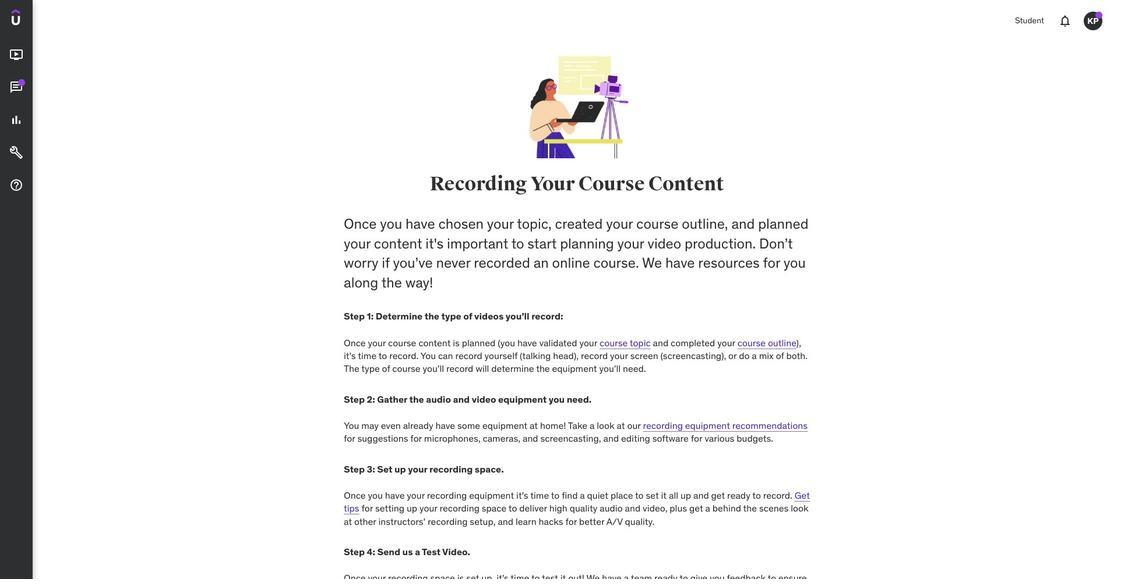 Task type: locate. For each thing, give the bounding box(es) containing it.
0 horizontal spatial it's
[[426, 235, 444, 253]]

learn
[[516, 516, 537, 528]]

look
[[597, 420, 615, 432], [791, 503, 809, 515]]

and right "cameras,"
[[523, 433, 538, 445]]

4:
[[367, 547, 375, 558]]

step left 1: at the bottom of the page
[[344, 311, 365, 322]]

home!
[[540, 420, 566, 432]]

the right determine
[[425, 311, 439, 322]]

other
[[354, 516, 376, 528]]

0 vertical spatial you
[[420, 350, 436, 362]]

set
[[377, 464, 392, 475]]

the inside the once you have chosen your topic, created your course outline, and planned your content it's important to start planning your video production. don't worry if you've never recorded an online course. we have resources for you along the way!
[[381, 274, 402, 292]]

you
[[420, 350, 436, 362], [344, 420, 359, 432]]

0 vertical spatial need.
[[623, 363, 646, 375]]

and up quality. at right bottom
[[625, 503, 641, 515]]

course inside the once you have chosen your topic, created your course outline, and planned your content it's important to start planning your video production. don't worry if you've never recorded an online course. we have resources for you along the way!
[[636, 215, 679, 233]]

editing
[[621, 433, 650, 445]]

for down quality
[[565, 516, 577, 528]]

have up "you've"
[[406, 215, 435, 233]]

your up or
[[717, 337, 735, 349]]

take
[[568, 420, 587, 432]]

video up we
[[648, 235, 681, 253]]

production.
[[685, 235, 756, 253]]

content inside the once you have chosen your topic, created your course outline, and planned your content it's important to start planning your video production. don't worry if you've never recorded an online course. we have resources for you along the way!
[[374, 235, 422, 253]]

you'll down the can
[[423, 363, 444, 375]]

content
[[374, 235, 422, 253], [419, 337, 451, 349]]

to inside for setting up your recording space to deliver high quality audio and video, plus get a behind the scenes look at other instructors' recording setup, and learn hacks for better a/v quality.
[[509, 503, 517, 515]]

kp link
[[1079, 7, 1107, 35]]

1 vertical spatial get
[[689, 503, 703, 515]]

0 vertical spatial look
[[597, 420, 615, 432]]

already
[[403, 420, 433, 432]]

a inside ), it's time to record. you can record yourself (talking head), record your screen (screencasting), or do a mix of both. the type of course you'll record will determine the equipment you'll need.
[[752, 350, 757, 362]]

1 vertical spatial video
[[472, 394, 496, 405]]

get tips
[[344, 490, 810, 515]]

your right validated on the bottom
[[579, 337, 597, 349]]

step for step 1: determine the type of videos you'll record:
[[344, 311, 365, 322]]

record. down determine
[[389, 350, 419, 362]]

get right plus
[[689, 503, 703, 515]]

2 step from the top
[[344, 394, 365, 405]]

1 vertical spatial type
[[361, 363, 380, 375]]

all
[[669, 490, 678, 502]]

your
[[531, 172, 575, 196]]

0 horizontal spatial audio
[[426, 394, 451, 405]]

0 horizontal spatial time
[[358, 350, 377, 362]]

notifications image
[[1058, 14, 1072, 28]]

1 horizontal spatial you
[[420, 350, 436, 362]]

once up tips
[[344, 490, 366, 502]]

audio inside for setting up your recording space to deliver high quality audio and video, plus get a behind the scenes look at other instructors' recording setup, and learn hacks for better a/v quality.
[[600, 503, 623, 515]]

at down tips
[[344, 516, 352, 528]]

software
[[652, 433, 689, 445]]

0 horizontal spatial you'll
[[423, 363, 444, 375]]

you have alerts image
[[1096, 12, 1103, 19]]

place
[[611, 490, 633, 502]]

1 horizontal spatial at
[[530, 420, 538, 432]]

even
[[381, 420, 401, 432]]

budgets.
[[737, 433, 773, 445]]

recording up software
[[643, 420, 683, 432]]

for
[[763, 254, 780, 272], [344, 433, 355, 445], [410, 433, 422, 445], [691, 433, 702, 445], [362, 503, 373, 515], [565, 516, 577, 528]]

look down get
[[791, 503, 809, 515]]

course up we
[[636, 215, 679, 233]]

recording down the step 3: set up your recording space.
[[427, 490, 467, 502]]

the down the ready
[[743, 503, 757, 515]]

screen
[[630, 350, 658, 362]]

scenes
[[759, 503, 789, 515]]

1 vertical spatial planned
[[462, 337, 496, 349]]

step for step 2: gather the audio and video equipment you need.
[[344, 394, 365, 405]]

1 vertical spatial once
[[344, 337, 366, 349]]

up
[[395, 464, 406, 475], [681, 490, 691, 502], [407, 503, 417, 515]]

1 vertical spatial of
[[776, 350, 784, 362]]

you left the can
[[420, 350, 436, 362]]

space.
[[475, 464, 504, 475]]

it's up never
[[426, 235, 444, 253]]

once up it's
[[344, 337, 366, 349]]

to right the ready
[[753, 490, 761, 502]]

time up deliver
[[530, 490, 549, 502]]

get
[[711, 490, 725, 502], [689, 503, 703, 515]]

1 horizontal spatial get
[[711, 490, 725, 502]]

video inside the once you have chosen your topic, created your course outline, and planned your content it's important to start planning your video production. don't worry if you've never recorded an online course. we have resources for you along the way!
[[648, 235, 681, 253]]

(screencasting),
[[661, 350, 726, 362]]

way!
[[405, 274, 433, 292]]

0 horizontal spatial need.
[[567, 394, 592, 405]]

your down the step 3: set up your recording space.
[[407, 490, 425, 502]]

0 vertical spatial once
[[344, 215, 377, 233]]

test
[[422, 547, 440, 558]]

us
[[402, 547, 413, 558]]

equipment down head),
[[552, 363, 597, 375]]

instructors'
[[378, 516, 426, 528]]

your up instructors'
[[420, 503, 437, 515]]

and inside the once you have chosen your topic, created your course outline, and planned your content it's important to start planning your video production. don't worry if you've never recorded an online course. we have resources for you along the way!
[[732, 215, 755, 233]]

look inside for setting up your recording space to deliver high quality audio and video, plus get a behind the scenes look at other instructors' recording setup, and learn hacks for better a/v quality.
[[791, 503, 809, 515]]

video up 'some' at the bottom of the page
[[472, 394, 496, 405]]

the down if
[[381, 274, 402, 292]]

a right take at the right of the page
[[590, 420, 595, 432]]

determine
[[491, 363, 534, 375]]

once
[[344, 215, 377, 233], [344, 337, 366, 349], [344, 490, 366, 502]]

step left 4:
[[344, 547, 365, 558]]

step 3: set up your recording space.
[[344, 464, 504, 475]]

1 vertical spatial look
[[791, 503, 809, 515]]

created
[[555, 215, 603, 233]]

1 vertical spatial audio
[[600, 503, 623, 515]]

you'll down course topic link
[[599, 363, 621, 375]]

have right we
[[665, 254, 695, 272]]

once for once you have your recording equipment it's time to find a quiet place to set it all up and get ready to record.
[[344, 490, 366, 502]]

),
[[796, 337, 801, 349]]

recording up the setup,
[[440, 503, 480, 515]]

to up learn
[[509, 503, 517, 515]]

0 horizontal spatial planned
[[462, 337, 496, 349]]

videos
[[474, 311, 504, 322]]

3 step from the top
[[344, 464, 365, 475]]

type
[[441, 311, 461, 322], [361, 363, 380, 375]]

and right topic
[[653, 337, 669, 349]]

type inside ), it's time to record. you can record yourself (talking head), record your screen (screencasting), or do a mix of both. the type of course you'll record will determine the equipment you'll need.
[[361, 363, 380, 375]]

get inside for setting up your recording space to deliver high quality audio and video, plus get a behind the scenes look at other instructors' recording setup, and learn hacks for better a/v quality.
[[689, 503, 703, 515]]

0 vertical spatial time
[[358, 350, 377, 362]]

course inside ), it's time to record. you can record yourself (talking head), record your screen (screencasting), or do a mix of both. the type of course you'll record will determine the equipment you'll need.
[[392, 363, 421, 375]]

have up microphones,
[[436, 420, 455, 432]]

your right set on the left of page
[[408, 464, 427, 475]]

the inside ), it's time to record. you can record yourself (talking head), record your screen (screencasting), or do a mix of both. the type of course you'll record will determine the equipment you'll need.
[[536, 363, 550, 375]]

a
[[752, 350, 757, 362], [590, 420, 595, 432], [580, 490, 585, 502], [705, 503, 710, 515], [415, 547, 420, 558]]

0 vertical spatial audio
[[426, 394, 451, 405]]

1 horizontal spatial it's
[[516, 490, 528, 502]]

record. up scenes
[[763, 490, 792, 502]]

you inside you may even already have some equipment at home! take a look at our recording equipment recommendations for suggestions for microphones, cameras, and screencasting, and editing software for various budgets.
[[344, 420, 359, 432]]

of left "videos"
[[463, 311, 472, 322]]

1 horizontal spatial video
[[648, 235, 681, 253]]

you'll right "videos"
[[506, 311, 529, 322]]

step
[[344, 311, 365, 322], [344, 394, 365, 405], [344, 464, 365, 475], [344, 547, 365, 558]]

0 vertical spatial it's
[[426, 235, 444, 253]]

screencasting,
[[540, 433, 601, 445]]

0 horizontal spatial of
[[382, 363, 390, 375]]

a right the do
[[752, 350, 757, 362]]

audio up already
[[426, 394, 451, 405]]

0 horizontal spatial record.
[[389, 350, 419, 362]]

0 vertical spatial video
[[648, 235, 681, 253]]

(talking
[[520, 350, 551, 362]]

1 step from the top
[[344, 311, 365, 322]]

planned right is
[[462, 337, 496, 349]]

0 vertical spatial up
[[395, 464, 406, 475]]

to inside the once you have chosen your topic, created your course outline, and planned your content it's important to start planning your video production. don't worry if you've never recorded an online course. we have resources for you along the way!
[[511, 235, 524, 253]]

of down outline
[[776, 350, 784, 362]]

step 2: gather the audio and video equipment you need.
[[344, 394, 592, 405]]

4 step from the top
[[344, 547, 365, 558]]

1 horizontal spatial need.
[[623, 363, 646, 375]]

video
[[648, 235, 681, 253], [472, 394, 496, 405]]

at left home!
[[530, 420, 538, 432]]

1 horizontal spatial look
[[791, 503, 809, 515]]

you left may
[[344, 420, 359, 432]]

record.
[[389, 350, 419, 362], [763, 490, 792, 502]]

3 once from the top
[[344, 490, 366, 502]]

2 once from the top
[[344, 337, 366, 349]]

0 horizontal spatial type
[[361, 363, 380, 375]]

0 vertical spatial record.
[[389, 350, 419, 362]]

it's
[[426, 235, 444, 253], [516, 490, 528, 502]]

equipment up space
[[469, 490, 514, 502]]

1 horizontal spatial time
[[530, 490, 549, 502]]

(you
[[498, 337, 515, 349]]

recording
[[643, 420, 683, 432], [430, 464, 473, 475], [427, 490, 467, 502], [440, 503, 480, 515], [428, 516, 468, 528]]

microphones,
[[424, 433, 480, 445]]

0 vertical spatial of
[[463, 311, 472, 322]]

suggestions
[[357, 433, 408, 445]]

of up gather
[[382, 363, 390, 375]]

planning
[[560, 235, 614, 253]]

need. down "screen"
[[623, 363, 646, 375]]

0 vertical spatial planned
[[758, 215, 809, 233]]

1 horizontal spatial record.
[[763, 490, 792, 502]]

0 horizontal spatial look
[[597, 420, 615, 432]]

have up (talking at the bottom of the page
[[517, 337, 537, 349]]

0 horizontal spatial at
[[344, 516, 352, 528]]

1 horizontal spatial type
[[441, 311, 461, 322]]

course up gather
[[392, 363, 421, 375]]

), it's time to record. you can record yourself (talking head), record your screen (screencasting), or do a mix of both. the type of course you'll record will determine the equipment you'll need.
[[344, 337, 808, 375]]

course down determine
[[388, 337, 416, 349]]

a right find
[[580, 490, 585, 502]]

you up setting at the left of page
[[368, 490, 383, 502]]

course
[[636, 215, 679, 233], [388, 337, 416, 349], [600, 337, 628, 349], [738, 337, 766, 349], [392, 363, 421, 375]]

0 horizontal spatial you
[[344, 420, 359, 432]]

if
[[382, 254, 390, 272]]

your inside for setting up your recording space to deliver high quality audio and video, plus get a behind the scenes look at other instructors' recording setup, and learn hacks for better a/v quality.
[[420, 503, 437, 515]]

the
[[381, 274, 402, 292], [425, 311, 439, 322], [536, 363, 550, 375], [409, 394, 424, 405], [743, 503, 757, 515]]

to right it's
[[379, 350, 387, 362]]

1 once from the top
[[344, 215, 377, 233]]

you up home!
[[549, 394, 565, 405]]

and up "production."
[[732, 215, 755, 233]]

and
[[732, 215, 755, 233], [653, 337, 669, 349], [453, 394, 470, 405], [523, 433, 538, 445], [603, 433, 619, 445], [693, 490, 709, 502], [625, 503, 641, 515], [498, 516, 513, 528]]

audio
[[426, 394, 451, 405], [600, 503, 623, 515]]

need. up take at the right of the page
[[567, 394, 592, 405]]

get up behind
[[711, 490, 725, 502]]

equipment down determine
[[498, 394, 547, 405]]

look right take at the right of the page
[[597, 420, 615, 432]]

along
[[344, 274, 378, 292]]

recording up video.
[[428, 516, 468, 528]]

step for step 4: send us a test video.
[[344, 547, 365, 558]]

medium image
[[9, 146, 23, 160]]

1 vertical spatial you
[[344, 420, 359, 432]]

2 medium image from the top
[[9, 81, 23, 95]]

do
[[739, 350, 750, 362]]

1 horizontal spatial up
[[407, 503, 417, 515]]

your down course topic link
[[610, 350, 628, 362]]

up right set on the left of page
[[395, 464, 406, 475]]

0 horizontal spatial up
[[395, 464, 406, 475]]

time
[[358, 350, 377, 362], [530, 490, 549, 502]]

planned up don't
[[758, 215, 809, 233]]

time right it's
[[358, 350, 377, 362]]

1 horizontal spatial you'll
[[506, 311, 529, 322]]

2 vertical spatial once
[[344, 490, 366, 502]]

0 vertical spatial get
[[711, 490, 725, 502]]

at left our
[[617, 420, 625, 432]]

important
[[447, 235, 508, 253]]

0 vertical spatial content
[[374, 235, 422, 253]]

time inside ), it's time to record. you can record yourself (talking head), record your screen (screencasting), or do a mix of both. the type of course you'll record will determine the equipment you'll need.
[[358, 350, 377, 362]]

1 vertical spatial need.
[[567, 394, 592, 405]]

recording
[[430, 172, 527, 196]]

medium image
[[9, 48, 23, 62], [9, 81, 23, 95], [9, 113, 23, 127], [9, 178, 23, 192]]

type up is
[[441, 311, 461, 322]]

can
[[438, 350, 453, 362]]

content up the can
[[419, 337, 451, 349]]

planned
[[758, 215, 809, 233], [462, 337, 496, 349]]

equipment
[[552, 363, 597, 375], [498, 394, 547, 405], [483, 420, 527, 432], [685, 420, 730, 432], [469, 490, 514, 502]]

1 horizontal spatial audio
[[600, 503, 623, 515]]

setting
[[375, 503, 404, 515]]

for inside the once you have chosen your topic, created your course outline, and planned your content it's important to start planning your video production. don't worry if you've never recorded an online course. we have resources for you along the way!
[[763, 254, 780, 272]]

once inside the once you have chosen your topic, created your course outline, and planned your content it's important to start planning your video production. don't worry if you've never recorded an online course. we have resources for you along the way!
[[344, 215, 377, 233]]

up up instructors'
[[407, 503, 417, 515]]

to left start
[[511, 235, 524, 253]]

2 horizontal spatial up
[[681, 490, 691, 502]]

1 horizontal spatial planned
[[758, 215, 809, 233]]

1 vertical spatial it's
[[516, 490, 528, 502]]

deliver
[[519, 503, 547, 515]]

outline,
[[682, 215, 728, 233]]

0 horizontal spatial get
[[689, 503, 703, 515]]

start
[[528, 235, 557, 253]]

2 vertical spatial up
[[407, 503, 417, 515]]

up right all
[[681, 490, 691, 502]]

space
[[482, 503, 507, 515]]



Task type: describe. For each thing, give the bounding box(es) containing it.
kp
[[1088, 15, 1099, 26]]

for left various
[[691, 433, 702, 445]]

outline
[[768, 337, 796, 349]]

cameras,
[[483, 433, 520, 445]]

at inside for setting up your recording space to deliver high quality audio and video, plus get a behind the scenes look at other instructors' recording setup, and learn hacks for better a/v quality.
[[344, 516, 352, 528]]

course up the do
[[738, 337, 766, 349]]

and right all
[[693, 490, 709, 502]]

topic,
[[517, 215, 552, 233]]

to inside ), it's time to record. you can record yourself (talking head), record your screen (screencasting), or do a mix of both. the type of course you'll record will determine the equipment you'll need.
[[379, 350, 387, 362]]

up inside for setting up your recording space to deliver high quality audio and video, plus get a behind the scenes look at other instructors' recording setup, and learn hacks for better a/v quality.
[[407, 503, 417, 515]]

record. inside ), it's time to record. you can record yourself (talking head), record your screen (screencasting), or do a mix of both. the type of course you'll record will determine the equipment you'll need.
[[389, 350, 419, 362]]

for setting up your recording space to deliver high quality audio and video, plus get a behind the scenes look at other instructors' recording setup, and learn hacks for better a/v quality.
[[344, 503, 809, 528]]

setup,
[[470, 516, 496, 528]]

your inside ), it's time to record. you can record yourself (talking head), record your screen (screencasting), or do a mix of both. the type of course you'll record will determine the equipment you'll need.
[[610, 350, 628, 362]]

once you have your recording equipment it's time to find a quiet place to set it all up and get ready to record.
[[344, 490, 795, 502]]

a inside you may even already have some equipment at home! take a look at our recording equipment recommendations for suggestions for microphones, cameras, and screencasting, and editing software for various budgets.
[[590, 420, 595, 432]]

recorded
[[474, 254, 530, 272]]

it's inside the once you have chosen your topic, created your course outline, and planned your content it's important to start planning your video production. don't worry if you've never recorded an online course. we have resources for you along the way!
[[426, 235, 444, 253]]

an
[[534, 254, 549, 272]]

once for once you have chosen your topic, created your course outline, and planned your content it's important to start planning your video production. don't worry if you've never recorded an online course. we have resources for you along the way!
[[344, 215, 377, 233]]

may
[[361, 420, 379, 432]]

record down the can
[[446, 363, 473, 375]]

3:
[[367, 464, 375, 475]]

validated
[[539, 337, 577, 349]]

video,
[[643, 503, 667, 515]]

our
[[627, 420, 641, 432]]

mix
[[759, 350, 774, 362]]

and up 'some' at the bottom of the page
[[453, 394, 470, 405]]

1 horizontal spatial of
[[463, 311, 472, 322]]

some
[[457, 420, 480, 432]]

equipment inside ), it's time to record. you can record yourself (talking head), record your screen (screencasting), or do a mix of both. the type of course you'll record will determine the equipment you'll need.
[[552, 363, 597, 375]]

get
[[795, 490, 810, 502]]

to left the set
[[635, 490, 644, 502]]

tips
[[344, 503, 359, 515]]

need. inside ), it's time to record. you can record yourself (talking head), record your screen (screencasting), or do a mix of both. the type of course you'll record will determine the equipment you'll need.
[[623, 363, 646, 375]]

the
[[344, 363, 359, 375]]

1 vertical spatial time
[[530, 490, 549, 502]]

quiet
[[587, 490, 608, 502]]

4 medium image from the top
[[9, 178, 23, 192]]

once you have chosen your topic, created your course outline, and planned your content it's important to start planning your video production. don't worry if you've never recorded an online course. we have resources for you along the way!
[[344, 215, 809, 292]]

plus
[[670, 503, 687, 515]]

quality
[[570, 503, 598, 515]]

1:
[[367, 311, 374, 322]]

course.
[[594, 254, 639, 272]]

various
[[705, 433, 734, 445]]

to up high
[[551, 490, 560, 502]]

and down space
[[498, 516, 513, 528]]

send
[[377, 547, 400, 558]]

yourself
[[485, 350, 518, 362]]

is
[[453, 337, 460, 349]]

chosen
[[438, 215, 484, 233]]

recording down microphones,
[[430, 464, 473, 475]]

udemy image
[[12, 9, 65, 29]]

your up important
[[487, 215, 514, 233]]

both.
[[786, 350, 808, 362]]

set
[[646, 490, 659, 502]]

1 vertical spatial record.
[[763, 490, 792, 502]]

record down is
[[455, 350, 482, 362]]

once for once your course content is planned (you have validated your course topic and completed your course outline
[[344, 337, 366, 349]]

a inside for setting up your recording space to deliver high quality audio and video, plus get a behind the scenes look at other instructors' recording setup, and learn hacks for better a/v quality.
[[705, 503, 710, 515]]

content
[[648, 172, 724, 196]]

1 vertical spatial content
[[419, 337, 451, 349]]

2 horizontal spatial of
[[776, 350, 784, 362]]

3 medium image from the top
[[9, 113, 23, 127]]

it's
[[344, 350, 356, 362]]

recording equipment recommendations link
[[643, 420, 808, 432]]

student
[[1015, 15, 1044, 26]]

have inside you may even already have some equipment at home! take a look at our recording equipment recommendations for suggestions for microphones, cameras, and screencasting, and editing software for various budgets.
[[436, 420, 455, 432]]

for left suggestions
[[344, 433, 355, 445]]

your down 1: at the bottom of the page
[[368, 337, 386, 349]]

step for step 3: set up your recording space.
[[344, 464, 365, 475]]

it
[[661, 490, 667, 502]]

recording your course content
[[430, 172, 724, 196]]

for down already
[[410, 433, 422, 445]]

don't
[[759, 235, 793, 253]]

never
[[436, 254, 471, 272]]

student link
[[1008, 7, 1051, 35]]

1 medium image from the top
[[9, 48, 23, 62]]

resources
[[698, 254, 760, 272]]

you down don't
[[784, 254, 806, 272]]

completed
[[671, 337, 715, 349]]

planned inside the once you have chosen your topic, created your course outline, and planned your content it's important to start planning your video production. don't worry if you've never recorded an online course. we have resources for you along the way!
[[758, 215, 809, 233]]

you up if
[[380, 215, 402, 233]]

get tips link
[[344, 490, 810, 515]]

course
[[578, 172, 645, 196]]

a right us
[[415, 547, 420, 558]]

for up other
[[362, 503, 373, 515]]

have up setting at the left of page
[[385, 490, 405, 502]]

better
[[579, 516, 604, 528]]

equipment up various
[[685, 420, 730, 432]]

find
[[562, 490, 578, 502]]

step 4: send us a test video.
[[344, 547, 470, 558]]

will
[[476, 363, 489, 375]]

the right gather
[[409, 394, 424, 405]]

recording inside you may even already have some equipment at home! take a look at our recording equipment recommendations for suggestions for microphones, cameras, and screencasting, and editing software for various budgets.
[[643, 420, 683, 432]]

ready
[[727, 490, 750, 502]]

your up worry
[[344, 235, 371, 253]]

you inside ), it's time to record. you can record yourself (talking head), record your screen (screencasting), or do a mix of both. the type of course you'll record will determine the equipment you'll need.
[[420, 350, 436, 362]]

record:
[[532, 311, 563, 322]]

we
[[642, 254, 662, 272]]

recommendations
[[732, 420, 808, 432]]

online
[[552, 254, 590, 272]]

record down once your course content is planned (you have validated your course topic and completed your course outline
[[581, 350, 608, 362]]

head),
[[553, 350, 579, 362]]

0 horizontal spatial video
[[472, 394, 496, 405]]

or
[[728, 350, 737, 362]]

1 vertical spatial up
[[681, 490, 691, 502]]

quality.
[[625, 516, 655, 528]]

2 horizontal spatial at
[[617, 420, 625, 432]]

2:
[[367, 394, 375, 405]]

2 vertical spatial of
[[382, 363, 390, 375]]

2 horizontal spatial you'll
[[599, 363, 621, 375]]

a/v
[[606, 516, 623, 528]]

course left topic
[[600, 337, 628, 349]]

once your course content is planned (you have validated your course topic and completed your course outline
[[344, 337, 796, 349]]

worry
[[344, 254, 379, 272]]

the inside for setting up your recording space to deliver high quality audio and video, plus get a behind the scenes look at other instructors' recording setup, and learn hacks for better a/v quality.
[[743, 503, 757, 515]]

equipment up "cameras,"
[[483, 420, 527, 432]]

you've
[[393, 254, 433, 272]]

gather
[[377, 394, 407, 405]]

high
[[549, 503, 567, 515]]

look inside you may even already have some equipment at home! take a look at our recording equipment recommendations for suggestions for microphones, cameras, and screencasting, and editing software for various budgets.
[[597, 420, 615, 432]]

and left "editing"
[[603, 433, 619, 445]]

video.
[[442, 547, 470, 558]]

your up course.
[[617, 235, 644, 253]]

behind
[[713, 503, 741, 515]]

step 1: determine the type of videos you'll record:
[[344, 311, 563, 322]]

your up planning
[[606, 215, 633, 233]]

course outline link
[[738, 337, 796, 349]]

hacks
[[539, 516, 563, 528]]

0 vertical spatial type
[[441, 311, 461, 322]]



Task type: vqa. For each thing, say whether or not it's contained in the screenshot.
middle "to"
no



